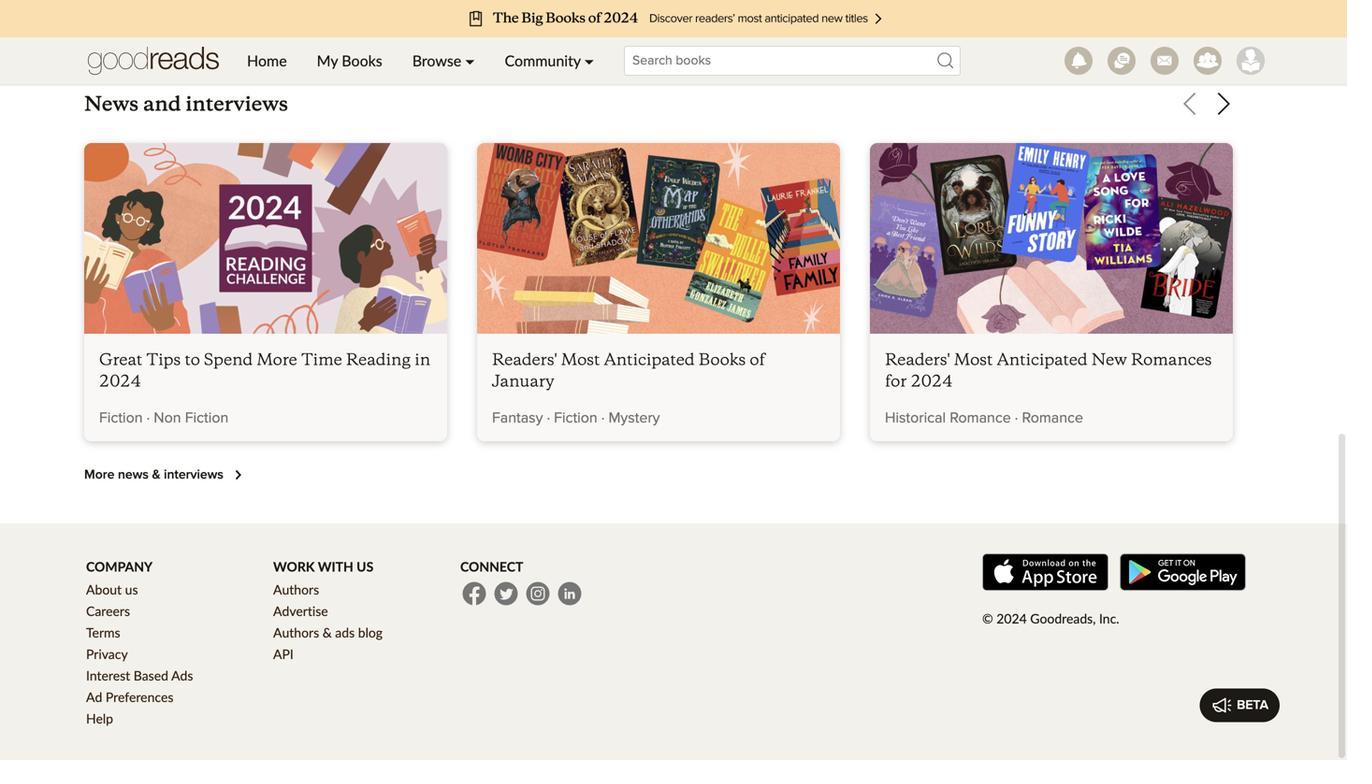Task type: describe. For each thing, give the bounding box(es) containing it.
interest based ads link
[[86, 668, 193, 684]]

authors link
[[273, 582, 319, 598]]

connect
[[460, 559, 524, 575]]

readers' most anticipated books of january
[[492, 350, 765, 392]]

my
[[317, 51, 338, 70]]

careers
[[86, 604, 130, 620]]

2 fiction from the left
[[185, 411, 229, 426]]

terms link
[[86, 625, 120, 641]]

1 fiction from the left
[[99, 411, 143, 426]]

download app for ios image
[[983, 554, 1109, 591]]

blog
[[358, 625, 383, 641]]

advertise link
[[273, 604, 328, 620]]

terms
[[86, 625, 120, 641]]

new
[[1092, 350, 1128, 370]]

more inside great tips to spend more time reading in 2024
[[257, 350, 297, 370]]

download app for android image
[[1120, 554, 1247, 591]]

us
[[125, 582, 138, 598]]

time
[[301, 350, 342, 370]]

company
[[86, 559, 153, 575]]

help link
[[86, 711, 113, 727]]

january
[[492, 371, 555, 392]]

3 fiction from the left
[[554, 411, 598, 426]]

spend
[[204, 350, 253, 370]]

readers' for january
[[492, 350, 557, 370]]

2 horizontal spatial 2024
[[997, 611, 1027, 627]]

home
[[247, 51, 287, 70]]

books inside "readers' most anticipated books of january"
[[699, 350, 746, 370]]

home link
[[232, 37, 302, 84]]

community ▾
[[505, 51, 594, 70]]

0 vertical spatial books
[[342, 51, 383, 70]]

2024 inside readers' most anticipated new romances for 2024
[[911, 371, 953, 392]]

company about us careers terms privacy interest based ads ad preferences help
[[86, 559, 193, 727]]

tips
[[146, 350, 181, 370]]

preferences
[[106, 690, 174, 706]]

us
[[357, 559, 374, 575]]

home image
[[88, 37, 219, 84]]

beta button
[[1200, 689, 1280, 723]]

profile image for ruby anderson. image
[[1237, 47, 1265, 75]]

most for january
[[561, 350, 600, 370]]

historical
[[885, 411, 946, 426]]

news
[[118, 469, 149, 482]]

romances
[[1132, 350, 1213, 370]]

great tips to spend more time reading in 2024
[[99, 350, 431, 392]]

and
[[143, 91, 181, 117]]

readers' most anticipated new romances for 2024
[[885, 350, 1213, 392]]

in
[[415, 350, 431, 370]]

anticipated for books
[[604, 350, 695, 370]]

most for for
[[954, 350, 993, 370]]

& inside work with us authors advertise authors & ads blog api
[[323, 625, 332, 641]]

beta
[[1237, 699, 1269, 712]]

browse ▾ link
[[397, 37, 490, 84]]

help
[[86, 711, 113, 727]]

of
[[750, 350, 765, 370]]

reading
[[346, 350, 411, 370]]

historical romance
[[885, 411, 1011, 426]]

about
[[86, 582, 122, 598]]

api
[[273, 647, 294, 663]]



Task type: vqa. For each thing, say whether or not it's contained in the screenshot.
Privacy
yes



Task type: locate. For each thing, give the bounding box(es) containing it.
browse
[[412, 51, 462, 70]]

anticipated left new
[[997, 350, 1088, 370]]

0 horizontal spatial ▾
[[465, 51, 475, 70]]

great
[[99, 350, 142, 370]]

goodreads,
[[1031, 611, 1096, 627]]

readers' up january
[[492, 350, 557, 370]]

2 anticipated from the left
[[997, 350, 1088, 370]]

more left news
[[84, 469, 115, 482]]

my books
[[317, 51, 383, 70]]

to
[[185, 350, 200, 370]]

romance right historical
[[950, 411, 1011, 426]]

1 most from the left
[[561, 350, 600, 370]]

1 anticipated from the left
[[604, 350, 695, 370]]

0 vertical spatial authors
[[273, 582, 319, 598]]

2 horizontal spatial fiction
[[554, 411, 598, 426]]

readers' inside readers' most anticipated new romances for 2024
[[885, 350, 950, 370]]

ads
[[335, 625, 355, 641]]

1 horizontal spatial fiction
[[185, 411, 229, 426]]

1 romance from the left
[[950, 411, 1011, 426]]

None search field
[[609, 46, 976, 76]]

ad preferences link
[[86, 690, 174, 706]]

© 2024 goodreads, inc.
[[983, 611, 1120, 627]]

1 horizontal spatial 2024
[[911, 371, 953, 392]]

work
[[273, 559, 315, 575]]

▾ right browse
[[465, 51, 475, 70]]

advertise
[[273, 604, 328, 620]]

news
[[84, 91, 139, 117]]

api link
[[273, 647, 294, 663]]

▾
[[465, 51, 475, 70], [585, 51, 594, 70]]

fiction left non
[[99, 411, 143, 426]]

community ▾ link
[[490, 37, 609, 84]]

fiction
[[99, 411, 143, 426], [185, 411, 229, 426], [554, 411, 598, 426]]

most inside "readers' most anticipated books of january"
[[561, 350, 600, 370]]

1 vertical spatial &
[[323, 625, 332, 641]]

0 horizontal spatial romance
[[950, 411, 1011, 426]]

non
[[154, 411, 181, 426]]

anticipated up mystery
[[604, 350, 695, 370]]

& right news
[[152, 469, 160, 482]]

1 vertical spatial more
[[84, 469, 115, 482]]

interest
[[86, 668, 130, 684]]

readers' inside "readers' most anticipated books of january"
[[492, 350, 557, 370]]

1 horizontal spatial most
[[954, 350, 993, 370]]

readers' up for
[[885, 350, 950, 370]]

2024
[[99, 371, 141, 392], [911, 371, 953, 392], [997, 611, 1027, 627]]

fiction right fantasy
[[554, 411, 598, 426]]

authors & ads blog link
[[273, 625, 383, 641]]

interviews down non fiction on the bottom of the page
[[164, 469, 224, 482]]

books left of at the top of page
[[699, 350, 746, 370]]

interviews down home link
[[185, 91, 288, 117]]

0 vertical spatial more
[[257, 350, 297, 370]]

1 authors from the top
[[273, 582, 319, 598]]

readers'
[[492, 350, 557, 370], [885, 350, 950, 370]]

books
[[342, 51, 383, 70], [699, 350, 746, 370]]

0 horizontal spatial anticipated
[[604, 350, 695, 370]]

ad
[[86, 690, 102, 706]]

0 horizontal spatial &
[[152, 469, 160, 482]]

2024 right ©
[[997, 611, 1027, 627]]

2 readers' from the left
[[885, 350, 950, 370]]

1 horizontal spatial ▾
[[585, 51, 594, 70]]

1 vertical spatial authors
[[273, 625, 319, 641]]

2 most from the left
[[954, 350, 993, 370]]

my books link
[[302, 37, 397, 84]]

2 romance from the left
[[1022, 411, 1084, 426]]

romance
[[950, 411, 1011, 426], [1022, 411, 1084, 426]]

1 horizontal spatial romance
[[1022, 411, 1084, 426]]

browse ▾
[[412, 51, 475, 70]]

most inside readers' most anticipated new romances for 2024
[[954, 350, 993, 370]]

inc.
[[1100, 611, 1120, 627]]

privacy
[[86, 647, 128, 663]]

authors down advertise link
[[273, 625, 319, 641]]

careers link
[[86, 604, 130, 620]]

readers' for for
[[885, 350, 950, 370]]

1 vertical spatial books
[[699, 350, 746, 370]]

fiction right non
[[185, 411, 229, 426]]

2024 inside great tips to spend more time reading in 2024
[[99, 371, 141, 392]]

1 readers' from the left
[[492, 350, 557, 370]]

1 horizontal spatial &
[[323, 625, 332, 641]]

anticipated inside "readers' most anticipated books of january"
[[604, 350, 695, 370]]

work with us authors advertise authors & ads blog api
[[273, 559, 383, 663]]

authors up advertise
[[273, 582, 319, 598]]

non fiction
[[154, 411, 229, 426]]

2 ▾ from the left
[[585, 51, 594, 70]]

news and interviews
[[84, 91, 288, 117]]

most
[[561, 350, 600, 370], [954, 350, 993, 370]]

©
[[983, 611, 994, 627]]

1 vertical spatial interviews
[[164, 469, 224, 482]]

based
[[134, 668, 168, 684]]

2024 down great
[[99, 371, 141, 392]]

anticipated
[[604, 350, 695, 370], [997, 350, 1088, 370]]

& left ads
[[323, 625, 332, 641]]

anticipated for new
[[997, 350, 1088, 370]]

fantasy
[[492, 411, 543, 426]]

interviews
[[185, 91, 288, 117], [164, 469, 224, 482]]

1 horizontal spatial books
[[699, 350, 746, 370]]

about us link
[[86, 582, 138, 598]]

romance down readers' most anticipated new romances for 2024
[[1022, 411, 1084, 426]]

0 horizontal spatial more
[[84, 469, 115, 482]]

0 horizontal spatial 2024
[[99, 371, 141, 392]]

0 horizontal spatial books
[[342, 51, 383, 70]]

1 ▾ from the left
[[465, 51, 475, 70]]

privacy link
[[86, 647, 128, 663]]

0 vertical spatial &
[[152, 469, 160, 482]]

Search by book title or ISBN text field
[[624, 46, 961, 76]]

ads
[[171, 668, 193, 684]]

0 horizontal spatial readers'
[[492, 350, 557, 370]]

anticipated inside readers' most anticipated new romances for 2024
[[997, 350, 1088, 370]]

▾ right community
[[585, 51, 594, 70]]

for
[[885, 371, 907, 392]]

0 vertical spatial interviews
[[185, 91, 288, 117]]

community
[[505, 51, 581, 70]]

authors
[[273, 582, 319, 598], [273, 625, 319, 641]]

mystery
[[609, 411, 660, 426]]

1 horizontal spatial readers'
[[885, 350, 950, 370]]

more
[[257, 350, 297, 370], [84, 469, 115, 482]]

books right my
[[342, 51, 383, 70]]

0 horizontal spatial most
[[561, 350, 600, 370]]

1 horizontal spatial anticipated
[[997, 350, 1088, 370]]

&
[[152, 469, 160, 482], [323, 625, 332, 641]]

more news & interviews link
[[84, 464, 250, 487]]

with
[[318, 559, 354, 575]]

more news & interviews
[[84, 469, 224, 482]]

▾ for browse ▾
[[465, 51, 475, 70]]

0 horizontal spatial fiction
[[99, 411, 143, 426]]

2024 right for
[[911, 371, 953, 392]]

▾ for community ▾
[[585, 51, 594, 70]]

more left time
[[257, 350, 297, 370]]

1 horizontal spatial more
[[257, 350, 297, 370]]

2 authors from the top
[[273, 625, 319, 641]]



